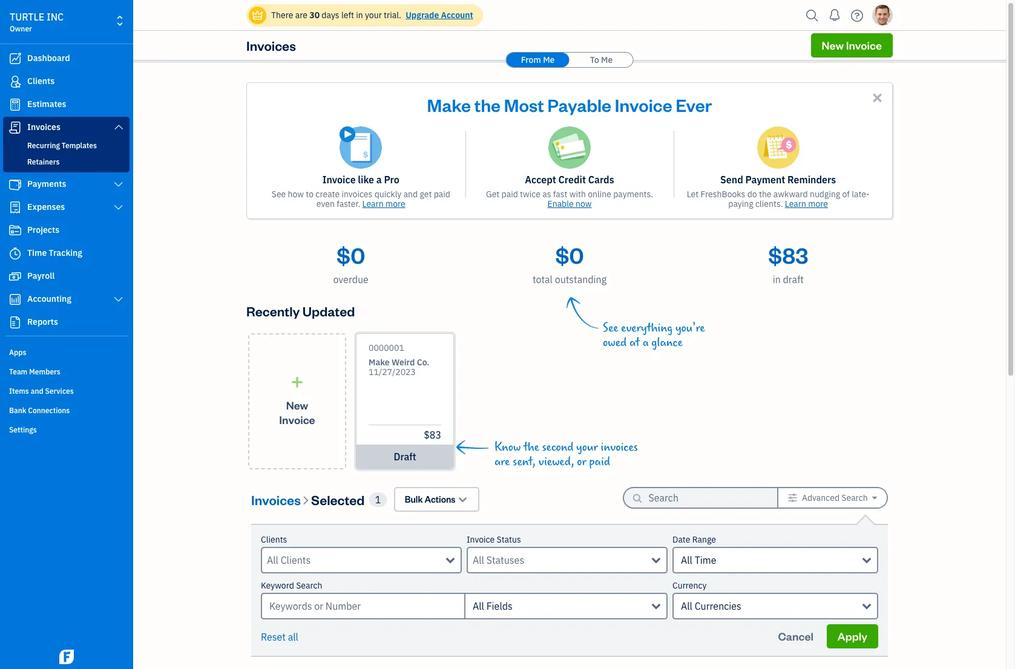 Task type: locate. For each thing, give the bounding box(es) containing it.
advanced search button
[[779, 489, 887, 508]]

1 vertical spatial invoices
[[601, 441, 638, 455]]

1 horizontal spatial new invoice link
[[811, 33, 893, 58]]

advanced
[[802, 493, 840, 504]]

2 chevron large down image from the top
[[113, 203, 124, 213]]

chevron large down image for accounting
[[113, 295, 124, 305]]

1 vertical spatial time
[[695, 555, 717, 567]]

clients up estimates
[[27, 76, 55, 87]]

know the second your invoices are sent, viewed, or paid
[[495, 441, 638, 469]]

me for to me
[[601, 55, 613, 65]]

0 horizontal spatial new invoice link
[[248, 334, 346, 470]]

0 vertical spatial clients
[[27, 76, 55, 87]]

items
[[9, 387, 29, 396]]

more down pro
[[386, 199, 406, 210]]

clients down the invoices button
[[261, 535, 287, 546]]

chevron large down image
[[113, 122, 124, 132], [113, 203, 124, 213], [113, 295, 124, 305]]

learn right faster.
[[363, 199, 384, 210]]

all currencies
[[681, 601, 742, 613]]

0 vertical spatial new invoice
[[822, 38, 882, 52]]

invoices inside see how to create invoices quickly and get paid even faster.
[[342, 189, 373, 200]]

the right do
[[759, 189, 772, 200]]

1 horizontal spatial clients
[[261, 535, 287, 546]]

see inside see how to create invoices quickly and get paid even faster.
[[272, 189, 286, 200]]

notifications image
[[826, 3, 845, 27]]

weird
[[392, 357, 415, 368]]

invoices
[[247, 37, 296, 54], [27, 122, 61, 133], [251, 492, 301, 508]]

apply button
[[827, 625, 879, 649]]

a right at
[[643, 336, 649, 350]]

1 vertical spatial new invoice link
[[248, 334, 346, 470]]

actions
[[425, 494, 456, 506]]

see left how
[[272, 189, 286, 200]]

expenses
[[27, 202, 65, 213]]

1 horizontal spatial draft
[[783, 274, 804, 286]]

all for all fields
[[473, 601, 484, 613]]

0 vertical spatial search
[[842, 493, 868, 504]]

bank
[[9, 406, 26, 415]]

1 horizontal spatial see
[[603, 322, 619, 336]]

make inside 0000001 make weird co. 11/27/2023
[[369, 357, 390, 368]]

Search text field
[[649, 489, 758, 508]]

bulk
[[405, 494, 423, 506]]

0 horizontal spatial search
[[296, 581, 323, 592]]

Keyword Search text field
[[261, 594, 465, 620]]

turtle
[[10, 11, 44, 23]]

cards
[[589, 174, 615, 186]]

1 horizontal spatial invoices
[[601, 441, 638, 455]]

dashboard image
[[8, 53, 22, 65]]

Keyword Search field
[[465, 594, 668, 620]]

quickly
[[375, 189, 402, 200]]

1 vertical spatial in
[[773, 274, 781, 286]]

1 vertical spatial the
[[759, 189, 772, 200]]

1 vertical spatial see
[[603, 322, 619, 336]]

0 vertical spatial in
[[356, 10, 363, 21]]

keyword
[[261, 581, 294, 592]]

2 horizontal spatial the
[[759, 189, 772, 200]]

0 horizontal spatial new invoice
[[279, 398, 315, 427]]

$83 in draft
[[769, 241, 809, 286]]

$0 up outstanding
[[556, 241, 584, 270]]

items and services
[[9, 387, 74, 396]]

2 more from the left
[[809, 199, 829, 210]]

chevron large down image
[[113, 180, 124, 190]]

0 horizontal spatial make
[[369, 357, 390, 368]]

chevron large down image down payroll link
[[113, 295, 124, 305]]

recurring templates link
[[5, 139, 127, 153]]

0 horizontal spatial the
[[475, 93, 501, 116]]

0 horizontal spatial new
[[286, 398, 308, 412]]

0 vertical spatial your
[[365, 10, 382, 21]]

see inside see everything you're owed at a glance
[[603, 322, 619, 336]]

sent,
[[513, 455, 536, 469]]

the for make the most payable invoice ever
[[475, 93, 501, 116]]

0 horizontal spatial see
[[272, 189, 286, 200]]

all time button
[[673, 548, 879, 574]]

0 vertical spatial new invoice link
[[811, 33, 893, 58]]

invoices for paid
[[601, 441, 638, 455]]

1 vertical spatial your
[[577, 441, 598, 455]]

payment image
[[8, 179, 22, 191]]

send
[[721, 174, 744, 186]]

advanced search
[[802, 493, 868, 504]]

new invoice
[[822, 38, 882, 52], [279, 398, 315, 427]]

$0 up overdue
[[337, 241, 365, 270]]

search for keyword search
[[296, 581, 323, 592]]

1 horizontal spatial paid
[[502, 189, 518, 200]]

1 horizontal spatial and
[[404, 189, 418, 200]]

me inside to me "link"
[[601, 55, 613, 65]]

1 horizontal spatial a
[[643, 336, 649, 350]]

invoices link
[[3, 117, 130, 139]]

estimates link
[[3, 94, 130, 116]]

all
[[681, 555, 693, 567], [473, 601, 484, 613], [681, 601, 693, 613]]

learn more down reminders
[[785, 199, 829, 210]]

chevron large down image down chevron large down icon
[[113, 203, 124, 213]]

trial.
[[384, 10, 401, 21]]

0 horizontal spatial $83
[[424, 429, 442, 442]]

me inside from me link
[[543, 55, 555, 65]]

all inside the all fields field
[[473, 601, 484, 613]]

1 vertical spatial new invoice
[[279, 398, 315, 427]]

1 $0 from the left
[[337, 241, 365, 270]]

1 horizontal spatial more
[[809, 199, 829, 210]]

0 horizontal spatial me
[[543, 55, 555, 65]]

0 horizontal spatial $0
[[337, 241, 365, 270]]

$0 inside the $0 total outstanding
[[556, 241, 584, 270]]

learn for a
[[363, 199, 384, 210]]

are down know
[[495, 455, 510, 469]]

2 learn from the left
[[785, 199, 807, 210]]

search image
[[803, 6, 823, 25]]

1 vertical spatial make
[[369, 357, 390, 368]]

crown image
[[251, 9, 264, 22]]

the inside know the second your invoices are sent, viewed, or paid
[[524, 441, 540, 455]]

0 vertical spatial see
[[272, 189, 286, 200]]

0 horizontal spatial your
[[365, 10, 382, 21]]

2 vertical spatial the
[[524, 441, 540, 455]]

keyword search
[[261, 581, 323, 592]]

1 horizontal spatial me
[[601, 55, 613, 65]]

a
[[377, 174, 382, 186], [643, 336, 649, 350]]

learn right clients.
[[785, 199, 807, 210]]

invoices
[[342, 189, 373, 200], [601, 441, 638, 455]]

learn more down pro
[[363, 199, 406, 210]]

$83
[[769, 241, 809, 270], [424, 429, 442, 442]]

settings
[[9, 426, 37, 435]]

$83 for $83
[[424, 429, 442, 442]]

your left "trial."
[[365, 10, 382, 21]]

all time
[[681, 555, 717, 567]]

0 horizontal spatial more
[[386, 199, 406, 210]]

time right timer "icon" on the top left of the page
[[27, 248, 47, 259]]

2 me from the left
[[601, 55, 613, 65]]

all inside all time dropdown button
[[681, 555, 693, 567]]

paid
[[434, 189, 451, 200], [502, 189, 518, 200], [590, 455, 611, 469]]

and inside see how to create invoices quickly and get paid even faster.
[[404, 189, 418, 200]]

to me
[[590, 55, 613, 65]]

see up owed
[[603, 322, 619, 336]]

report image
[[8, 317, 22, 329]]

of
[[843, 189, 850, 200]]

all down currency
[[681, 601, 693, 613]]

All Statuses search field
[[473, 554, 652, 568]]

1 vertical spatial new
[[286, 398, 308, 412]]

me right to
[[601, 55, 613, 65]]

1 vertical spatial are
[[495, 455, 510, 469]]

1 more from the left
[[386, 199, 406, 210]]

1 horizontal spatial learn
[[785, 199, 807, 210]]

1 horizontal spatial the
[[524, 441, 540, 455]]

0 horizontal spatial in
[[356, 10, 363, 21]]

days
[[322, 10, 340, 21]]

accept credit cards image
[[549, 127, 591, 169]]

0 vertical spatial draft
[[783, 274, 804, 286]]

1 learn from the left
[[363, 199, 384, 210]]

search inside dropdown button
[[842, 493, 868, 504]]

second
[[542, 441, 574, 455]]

new invoice down plus icon
[[279, 398, 315, 427]]

time tracking
[[27, 248, 82, 259]]

date range
[[673, 535, 716, 546]]

1 horizontal spatial $0
[[556, 241, 584, 270]]

new invoice down go to help icon
[[822, 38, 882, 52]]

search left caretdown icon
[[842, 493, 868, 504]]

and right 'items'
[[31, 387, 43, 396]]

learn for reminders
[[785, 199, 807, 210]]

payment
[[746, 174, 786, 186]]

All Clients search field
[[267, 554, 446, 568]]

your inside know the second your invoices are sent, viewed, or paid
[[577, 441, 598, 455]]

3 chevron large down image from the top
[[113, 295, 124, 305]]

0 horizontal spatial a
[[377, 174, 382, 186]]

all left 'fields'
[[473, 601, 484, 613]]

see
[[272, 189, 286, 200], [603, 322, 619, 336]]

see for see everything you're owed at a glance
[[603, 322, 619, 336]]

$0 for $0 total outstanding
[[556, 241, 584, 270]]

are
[[295, 10, 308, 21], [495, 455, 510, 469]]

invoice up "create" on the top of page
[[323, 174, 356, 186]]

0000001
[[369, 343, 404, 354]]

0 vertical spatial invoices
[[342, 189, 373, 200]]

accounting link
[[3, 289, 130, 311]]

owner
[[10, 24, 32, 33]]

money image
[[8, 271, 22, 283]]

time inside main element
[[27, 248, 47, 259]]

all inside all currencies dropdown button
[[681, 601, 693, 613]]

$83 for $83 in draft
[[769, 241, 809, 270]]

1 vertical spatial chevron large down image
[[113, 203, 124, 213]]

see how to create invoices quickly and get paid even faster.
[[272, 189, 451, 210]]

go to help image
[[848, 6, 867, 25]]

0 vertical spatial and
[[404, 189, 418, 200]]

all down date
[[681, 555, 693, 567]]

1 horizontal spatial $83
[[769, 241, 809, 270]]

total
[[533, 274, 553, 286]]

templates
[[62, 141, 97, 150]]

search
[[842, 493, 868, 504], [296, 581, 323, 592]]

are left 30
[[295, 10, 308, 21]]

1 horizontal spatial search
[[842, 493, 868, 504]]

1 vertical spatial and
[[31, 387, 43, 396]]

team members link
[[3, 363, 130, 381]]

1 vertical spatial search
[[296, 581, 323, 592]]

search right the keyword
[[296, 581, 323, 592]]

and left get
[[404, 189, 418, 200]]

0 vertical spatial chevron large down image
[[113, 122, 124, 132]]

0 horizontal spatial and
[[31, 387, 43, 396]]

1 horizontal spatial are
[[495, 455, 510, 469]]

cancel
[[779, 630, 814, 644]]

chevron large down image inside invoices link
[[113, 122, 124, 132]]

your up 'or'
[[577, 441, 598, 455]]

accounting
[[27, 294, 71, 305]]

retainers link
[[5, 155, 127, 170]]

new down the notifications image
[[822, 38, 844, 52]]

1 horizontal spatial learn more
[[785, 199, 829, 210]]

chevron large down image up recurring templates link
[[113, 122, 124, 132]]

viewed,
[[539, 455, 575, 469]]

ever
[[676, 93, 713, 116]]

0 horizontal spatial are
[[295, 10, 308, 21]]

0 horizontal spatial invoices
[[342, 189, 373, 200]]

1 learn more from the left
[[363, 199, 406, 210]]

owed
[[603, 336, 627, 350]]

0 horizontal spatial time
[[27, 248, 47, 259]]

there
[[271, 10, 293, 21]]

more for invoice like a pro
[[386, 199, 406, 210]]

1 me from the left
[[543, 55, 555, 65]]

the up sent,
[[524, 441, 540, 455]]

time down the "range"
[[695, 555, 717, 567]]

0 vertical spatial $83
[[769, 241, 809, 270]]

2 $0 from the left
[[556, 241, 584, 270]]

1 vertical spatial invoices
[[27, 122, 61, 133]]

0 vertical spatial the
[[475, 93, 501, 116]]

0 horizontal spatial learn
[[363, 199, 384, 210]]

range
[[693, 535, 716, 546]]

learn
[[363, 199, 384, 210], [785, 199, 807, 210]]

the left most
[[475, 93, 501, 116]]

0 horizontal spatial draft
[[394, 451, 416, 463]]

make
[[427, 93, 471, 116], [369, 357, 390, 368]]

freshbooks
[[701, 189, 746, 200]]

0 horizontal spatial clients
[[27, 76, 55, 87]]

1 chevron large down image from the top
[[113, 122, 124, 132]]

date
[[673, 535, 691, 546]]

timer image
[[8, 248, 22, 260]]

online
[[588, 189, 612, 200]]

0000001 make weird co. 11/27/2023
[[369, 343, 430, 378]]

me right from
[[543, 55, 555, 65]]

0 horizontal spatial learn more
[[363, 199, 406, 210]]

a left pro
[[377, 174, 382, 186]]

reset all button
[[261, 631, 299, 645]]

in inside $83 in draft
[[773, 274, 781, 286]]

0 vertical spatial new
[[822, 38, 844, 52]]

new down plus icon
[[286, 398, 308, 412]]

send payment reminders image
[[757, 127, 800, 169]]

currency
[[673, 581, 707, 592]]

0 vertical spatial are
[[295, 10, 308, 21]]

0 vertical spatial time
[[27, 248, 47, 259]]

2 horizontal spatial paid
[[590, 455, 611, 469]]

invoices inside know the second your invoices are sent, viewed, or paid
[[601, 441, 638, 455]]

invoice left status
[[467, 535, 495, 546]]

bulk actions button
[[394, 488, 479, 512]]

reports link
[[3, 312, 130, 334]]

2 learn more from the left
[[785, 199, 829, 210]]

0 horizontal spatial paid
[[434, 189, 451, 200]]

invoice image
[[8, 122, 22, 134]]

account
[[441, 10, 474, 21]]

1 horizontal spatial make
[[427, 93, 471, 116]]

all
[[288, 632, 299, 644]]

invoice left ever
[[615, 93, 673, 116]]

estimate image
[[8, 99, 22, 111]]

paid inside know the second your invoices are sent, viewed, or paid
[[590, 455, 611, 469]]

time inside dropdown button
[[695, 555, 717, 567]]

the
[[475, 93, 501, 116], [759, 189, 772, 200], [524, 441, 540, 455]]

draft inside $83 in draft
[[783, 274, 804, 286]]

1 horizontal spatial your
[[577, 441, 598, 455]]

recurring
[[27, 141, 60, 150]]

new
[[822, 38, 844, 52], [286, 398, 308, 412]]

clients inside clients link
[[27, 76, 55, 87]]

1 horizontal spatial time
[[695, 555, 717, 567]]

invoices button
[[251, 490, 301, 510]]

2 vertical spatial invoices
[[251, 492, 301, 508]]

see everything you're owed at a glance
[[603, 322, 705, 350]]

from me link
[[507, 53, 570, 67]]

caretdown image
[[873, 494, 878, 503]]

$0 inside $0 overdue
[[337, 241, 365, 270]]

1 vertical spatial draft
[[394, 451, 416, 463]]

in
[[356, 10, 363, 21], [773, 274, 781, 286]]

cancel button
[[768, 625, 825, 649]]

credit
[[559, 174, 586, 186]]

more down reminders
[[809, 199, 829, 210]]

1 vertical spatial a
[[643, 336, 649, 350]]

more
[[386, 199, 406, 210], [809, 199, 829, 210]]

1 horizontal spatial in
[[773, 274, 781, 286]]

invoice like a pro image
[[340, 127, 382, 169]]

1 vertical spatial $83
[[424, 429, 442, 442]]

2 vertical spatial chevron large down image
[[113, 295, 124, 305]]

all for all time
[[681, 555, 693, 567]]

recently updated
[[247, 303, 355, 320]]

the for know the second your invoices are sent, viewed, or paid
[[524, 441, 540, 455]]



Task type: describe. For each thing, give the bounding box(es) containing it.
like
[[358, 174, 374, 186]]

from me
[[521, 55, 555, 65]]

you're
[[676, 322, 705, 336]]

recently
[[247, 303, 300, 320]]

everything
[[621, 322, 673, 336]]

let freshbooks do the awkward nudging of late- paying clients.
[[687, 189, 870, 210]]

paid inside the accept credit cards get paid twice as fast with online payments. enable now
[[502, 189, 518, 200]]

upgrade account link
[[404, 10, 474, 21]]

0 vertical spatial invoices
[[247, 37, 296, 54]]

reports
[[27, 317, 58, 328]]

to me link
[[570, 53, 633, 67]]

send payment reminders
[[721, 174, 837, 186]]

reset all
[[261, 632, 299, 644]]

clients link
[[3, 71, 130, 93]]

apps link
[[3, 343, 130, 362]]

dashboard link
[[3, 48, 130, 70]]

$0 total outstanding
[[533, 241, 607, 286]]

0 vertical spatial a
[[377, 174, 382, 186]]

freshbooks image
[[57, 650, 76, 665]]

all for all currencies
[[681, 601, 693, 613]]

to
[[306, 189, 314, 200]]

payments.
[[614, 189, 654, 200]]

time tracking link
[[3, 243, 130, 265]]

accept credit cards get paid twice as fast with online payments. enable now
[[486, 174, 654, 210]]

enable
[[548, 199, 574, 210]]

all currencies button
[[673, 594, 879, 620]]

fields
[[487, 601, 513, 613]]

payable
[[548, 93, 612, 116]]

get
[[486, 189, 500, 200]]

and inside main element
[[31, 387, 43, 396]]

close image
[[871, 91, 885, 105]]

inc
[[47, 11, 64, 23]]

invoice down plus icon
[[279, 413, 315, 427]]

create
[[316, 189, 340, 200]]

invoice status
[[467, 535, 521, 546]]

services
[[45, 387, 74, 396]]

chevron large down image for invoices
[[113, 122, 124, 132]]

updated
[[303, 303, 355, 320]]

reminders
[[788, 174, 837, 186]]

payments
[[27, 179, 66, 190]]

new invoice link for know the second your invoices are sent, viewed, or paid
[[248, 334, 346, 470]]

$0 for $0 overdue
[[337, 241, 365, 270]]

1 horizontal spatial new
[[822, 38, 844, 52]]

retainers
[[27, 157, 60, 167]]

make the most payable invoice ever
[[427, 93, 713, 116]]

do
[[748, 189, 757, 200]]

paid inside see how to create invoices quickly and get paid even faster.
[[434, 189, 451, 200]]

how
[[288, 189, 304, 200]]

estimates
[[27, 99, 66, 110]]

dashboard
[[27, 53, 70, 64]]

as
[[543, 189, 551, 200]]

new invoice link for invoices
[[811, 33, 893, 58]]

awkward
[[774, 189, 808, 200]]

settings image
[[788, 494, 798, 503]]

team members
[[9, 368, 60, 377]]

let
[[687, 189, 699, 200]]

30
[[310, 10, 320, 21]]

co.
[[417, 357, 430, 368]]

1 horizontal spatial new invoice
[[822, 38, 882, 52]]

team
[[9, 368, 27, 377]]

chevrondown image
[[457, 494, 469, 506]]

reset
[[261, 632, 286, 644]]

turtle inc owner
[[10, 11, 64, 33]]

accept
[[525, 174, 556, 186]]

projects link
[[3, 220, 130, 242]]

search for advanced search
[[842, 493, 868, 504]]

overdue
[[333, 274, 369, 286]]

members
[[29, 368, 60, 377]]

fast
[[553, 189, 568, 200]]

twice
[[520, 189, 541, 200]]

to
[[590, 55, 599, 65]]

status
[[497, 535, 521, 546]]

invoices inside invoices link
[[27, 122, 61, 133]]

the inside let freshbooks do the awkward nudging of late- paying clients.
[[759, 189, 772, 200]]

0 vertical spatial make
[[427, 93, 471, 116]]

plus image
[[290, 376, 304, 389]]

invoices for even
[[342, 189, 373, 200]]

a inside see everything you're owed at a glance
[[643, 336, 649, 350]]

chevron large down image for expenses
[[113, 203, 124, 213]]

nudging
[[810, 189, 841, 200]]

now
[[576, 199, 592, 210]]

see for see how to create invoices quickly and get paid even faster.
[[272, 189, 286, 200]]

1 vertical spatial clients
[[261, 535, 287, 546]]

get
[[420, 189, 432, 200]]

main element
[[0, 0, 164, 670]]

all fields
[[473, 601, 513, 613]]

client image
[[8, 76, 22, 88]]

invoice like a pro
[[323, 174, 400, 186]]

expense image
[[8, 202, 22, 214]]

invoice down go to help icon
[[847, 38, 882, 52]]

chart image
[[8, 294, 22, 306]]

there are 30 days left in your trial. upgrade account
[[271, 10, 474, 21]]

left
[[342, 10, 354, 21]]

project image
[[8, 225, 22, 237]]

are inside know the second your invoices are sent, viewed, or paid
[[495, 455, 510, 469]]

more for send payment reminders
[[809, 199, 829, 210]]

learn more for a
[[363, 199, 406, 210]]

late-
[[852, 189, 870, 200]]

tracking
[[49, 248, 82, 259]]

expenses link
[[3, 197, 130, 219]]

learn more for reminders
[[785, 199, 829, 210]]

from
[[521, 55, 541, 65]]

me for from me
[[543, 55, 555, 65]]



Task type: vqa. For each thing, say whether or not it's contained in the screenshot.
The Time. within the Learn how to keep your expenses organized for tax time.
no



